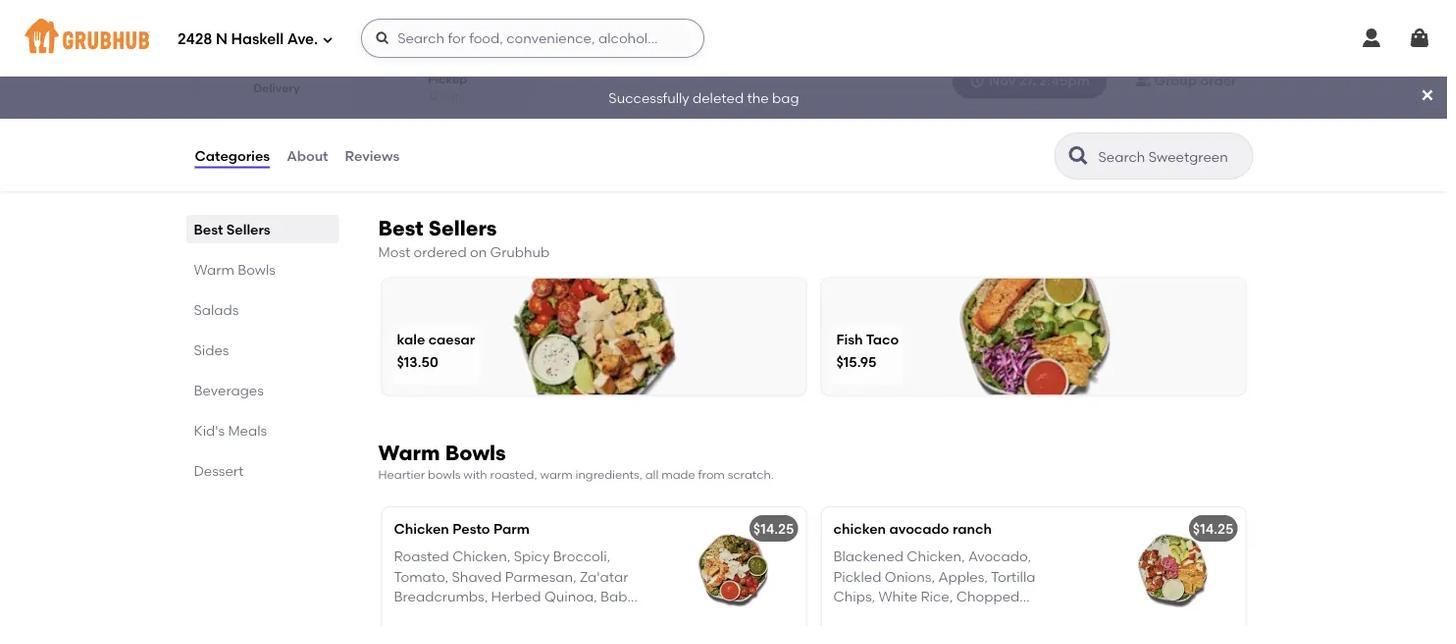 Task type: describe. For each thing, give the bounding box(es) containing it.
warm bowls
[[194, 261, 276, 278]]

blackened chicken, avocado, pickled onions, apples, tortilla chips, white rice, chopped romaine, green goddess ranch
[[834, 548, 1050, 624]]

green
[[900, 608, 941, 624]]

main navigation navigation
[[0, 0, 1447, 77]]

$14.25 for blackened chicken, avocado, pickled onions, apples, tortilla chips, white rice, chopped romaine, green goddess ranch
[[1193, 520, 1234, 537]]

chips,
[[834, 588, 875, 605]]

chicken pesto parm
[[394, 520, 530, 537]]

ranch
[[953, 520, 992, 537]]

4.8
[[213, 21, 233, 38]]

2428
[[178, 31, 212, 48]]

successfully
[[609, 89, 689, 106]]

best sellers most ordered on grubhub
[[378, 216, 550, 261]]

herbed
[[491, 588, 541, 605]]

best sellers
[[194, 221, 270, 238]]

dessert
[[194, 462, 244, 479]]

about button
[[286, 121, 329, 191]]

order for correct order
[[662, 23, 693, 37]]

Search Sweetgreen  search field
[[1096, 147, 1247, 166]]

onions,
[[885, 568, 935, 585]]

categories
[[195, 148, 270, 164]]

chopped
[[956, 588, 1020, 605]]

chicken avocado ranch
[[834, 520, 992, 537]]

beverages
[[194, 382, 264, 398]]

kale
[[397, 330, 425, 347]]

chicken
[[834, 520, 886, 537]]

caesar
[[428, 330, 475, 347]]

rice,
[[921, 588, 953, 605]]

made
[[662, 467, 695, 482]]

avocado,
[[968, 548, 1031, 565]]

baby
[[601, 588, 635, 605]]

group
[[1155, 72, 1197, 89]]

best sellers tab
[[194, 219, 331, 239]]

parmesan,
[[505, 568, 577, 585]]

bowls
[[428, 467, 461, 482]]

categories button
[[194, 121, 271, 191]]

people icon image
[[1135, 73, 1151, 89]]

parm
[[494, 520, 530, 537]]

roasted,
[[490, 467, 537, 482]]

heartier
[[378, 467, 425, 482]]

fish
[[836, 330, 863, 347]]

salads tab
[[194, 299, 331, 320]]

scratch.
[[728, 467, 774, 482]]

svg image inside nov 27, 2:45pm button
[[970, 73, 985, 89]]

time
[[494, 23, 520, 37]]

sweetgreen
[[455, 608, 535, 624]]

chicken
[[394, 520, 449, 537]]

n
[[216, 31, 228, 48]]

ranch
[[1007, 608, 1050, 624]]

on
[[470, 244, 487, 261]]

deleted
[[693, 89, 744, 106]]

best for best sellers
[[194, 221, 223, 238]]

haskell
[[231, 31, 284, 48]]

order for group order
[[1200, 72, 1237, 89]]

nov 27, 2:45pm button
[[953, 63, 1107, 98]]

quinoa,
[[544, 588, 597, 605]]

fish taco $15.95
[[836, 330, 899, 370]]

about
[[287, 148, 328, 164]]

tomato,
[[394, 568, 449, 585]]

group order button
[[1118, 63, 1253, 98]]

pickup
[[428, 72, 467, 86]]

reviews
[[345, 148, 400, 164]]

chicken, for apples,
[[907, 548, 965, 565]]

hot
[[538, 608, 562, 624]]

best for best sellers most ordered on grubhub
[[378, 216, 424, 241]]

avocado
[[889, 520, 949, 537]]

search icon image
[[1067, 144, 1091, 168]]

on
[[474, 23, 491, 37]]

delivery
[[522, 23, 567, 37]]

sides
[[194, 342, 229, 358]]

salads
[[194, 301, 239, 318]]

beverages tab
[[194, 380, 331, 400]]



Task type: locate. For each thing, give the bounding box(es) containing it.
romaine,
[[834, 608, 897, 624]]

pickup 0.5 mi
[[428, 72, 467, 103]]

correct
[[615, 23, 659, 37]]

sellers for best sellers most ordered on grubhub
[[429, 216, 497, 241]]

(295
[[237, 21, 265, 38]]

from
[[698, 467, 725, 482]]

0 horizontal spatial sellers
[[226, 221, 270, 238]]

1 horizontal spatial bowls
[[445, 440, 506, 465]]

best
[[378, 216, 424, 241], [194, 221, 223, 238]]

warm up salads
[[194, 261, 234, 278]]

pesto
[[453, 520, 490, 537]]

best inside the best sellers most ordered on grubhub
[[378, 216, 424, 241]]

food
[[399, 23, 425, 37]]

2428 n haskell ave.
[[178, 31, 318, 48]]

$14.25 for roasted chicken, spicy broccoli, tomato, shaved parmesan, za'atar breadcrumbs, herbed quinoa, baby spinach, sweetgreen hot sau
[[753, 520, 794, 537]]

successfully deleted the bag
[[609, 89, 799, 106]]

option group
[[194, 63, 530, 113]]

chicken pesto parm image
[[659, 507, 806, 626]]

on time delivery
[[474, 23, 567, 37]]

with
[[463, 467, 487, 482]]

chicken, down the avocado
[[907, 548, 965, 565]]

bowls inside tab
[[238, 261, 276, 278]]

kid's meals tab
[[194, 420, 331, 441]]

chicken avocado ranch image
[[1098, 507, 1246, 626]]

2:45pm
[[1040, 72, 1090, 89]]

svg image
[[1360, 26, 1383, 50], [322, 34, 334, 46], [970, 73, 985, 89]]

$13.50
[[397, 354, 438, 370]]

0 vertical spatial order
[[662, 23, 693, 37]]

warm bowls heartier bowls with roasted, warm ingredients, all made from scratch.
[[378, 440, 774, 482]]

bag
[[772, 89, 799, 106]]

Search for food, convenience, alcohol... search field
[[361, 19, 705, 58]]

0 horizontal spatial svg image
[[322, 34, 334, 46]]

86 for correct order
[[582, 21, 599, 38]]

best up warm bowls
[[194, 221, 223, 238]]

breadcrumbs,
[[394, 588, 488, 605]]

warm for warm bowls heartier bowls with roasted, warm ingredients, all made from scratch.
[[378, 440, 440, 465]]

sellers up warm bowls
[[226, 221, 270, 238]]

0 horizontal spatial order
[[662, 23, 693, 37]]

chicken, inside blackened chicken, avocado, pickled onions, apples, tortilla chips, white rice, chopped romaine, green goddess ranch
[[907, 548, 965, 565]]

2 chicken, from the left
[[907, 548, 965, 565]]

bowls up with
[[445, 440, 506, 465]]

1 horizontal spatial best
[[378, 216, 424, 241]]

1 vertical spatial bowls
[[445, 440, 506, 465]]

the
[[747, 89, 769, 106]]

pickled
[[834, 568, 882, 585]]

bowls down best sellers tab
[[238, 261, 276, 278]]

delivery
[[253, 80, 300, 95]]

svg image
[[1408, 26, 1432, 50], [375, 30, 391, 46], [1420, 87, 1436, 103]]

0 horizontal spatial bowls
[[238, 261, 276, 278]]

warm for warm bowls
[[194, 261, 234, 278]]

nov
[[989, 72, 1016, 89]]

0 vertical spatial warm
[[194, 261, 234, 278]]

kid's meals
[[194, 422, 267, 439]]

most
[[378, 244, 410, 261]]

0 horizontal spatial 86
[[441, 21, 457, 38]]

chicken, inside roasted chicken, spicy broccoli, tomato, shaved parmesan, za'atar breadcrumbs, herbed quinoa, baby spinach, sweetgreen hot sau
[[452, 548, 511, 565]]

warm bowls tab
[[194, 259, 331, 280]]

0.5
[[430, 89, 447, 103]]

shaved
[[452, 568, 502, 585]]

reviews button
[[344, 121, 401, 191]]

apples,
[[938, 568, 988, 585]]

tortilla
[[991, 568, 1036, 585]]

1 horizontal spatial 86
[[582, 21, 599, 38]]

1 horizontal spatial chicken,
[[907, 548, 965, 565]]

sellers inside tab
[[226, 221, 270, 238]]

warm
[[540, 467, 573, 482]]

warm inside tab
[[194, 261, 234, 278]]

bowls for warm bowls heartier bowls with roasted, warm ingredients, all made from scratch.
[[445, 440, 506, 465]]

$15.95
[[836, 354, 877, 370]]

order right correct in the left top of the page
[[662, 23, 693, 37]]

ratings)
[[269, 21, 320, 38]]

nov 27, 2:45pm
[[989, 72, 1090, 89]]

0 horizontal spatial best
[[194, 221, 223, 238]]

sellers for best sellers
[[226, 221, 270, 238]]

best inside tab
[[194, 221, 223, 238]]

warm
[[194, 261, 234, 278], [378, 440, 440, 465]]

roasted
[[394, 548, 449, 565]]

white
[[879, 588, 918, 605]]

sellers up on at top
[[429, 216, 497, 241]]

87
[[332, 21, 347, 38]]

spinach,
[[394, 608, 452, 624]]

star icon image
[[194, 20, 213, 39]]

meals
[[228, 422, 267, 439]]

warm inside warm bowls heartier bowls with roasted, warm ingredients, all made from scratch.
[[378, 440, 440, 465]]

0 horizontal spatial warm
[[194, 261, 234, 278]]

chicken, for shaved
[[452, 548, 511, 565]]

warm up the heartier
[[378, 440, 440, 465]]

za'atar
[[580, 568, 628, 585]]

bowls
[[238, 261, 276, 278], [445, 440, 506, 465]]

ordered
[[414, 244, 467, 261]]

mi
[[451, 89, 465, 103]]

1 vertical spatial order
[[1200, 72, 1237, 89]]

order right group
[[1200, 72, 1237, 89]]

taco
[[866, 330, 899, 347]]

1 86 from the left
[[441, 21, 457, 38]]

sellers inside the best sellers most ordered on grubhub
[[429, 216, 497, 241]]

86 right the delivery on the top of the page
[[582, 21, 599, 38]]

grubhub
[[490, 244, 550, 261]]

1 horizontal spatial svg image
[[970, 73, 985, 89]]

2 86 from the left
[[582, 21, 599, 38]]

roasted chicken, spicy broccoli, tomato, shaved parmesan, za'atar breadcrumbs, herbed quinoa, baby spinach, sweetgreen hot sau
[[394, 548, 635, 626]]

sides tab
[[194, 340, 331, 360]]

0 vertical spatial bowls
[[238, 261, 276, 278]]

best up the most
[[378, 216, 424, 241]]

chicken,
[[452, 548, 511, 565], [907, 548, 965, 565]]

2 horizontal spatial svg image
[[1360, 26, 1383, 50]]

broccoli,
[[553, 548, 610, 565]]

1 vertical spatial warm
[[378, 440, 440, 465]]

bowls for warm bowls
[[238, 261, 276, 278]]

1 chicken, from the left
[[452, 548, 511, 565]]

86 for on time delivery
[[441, 21, 457, 38]]

0 horizontal spatial $14.25
[[753, 520, 794, 537]]

ave.
[[287, 31, 318, 48]]

good
[[364, 23, 396, 37]]

group order
[[1155, 72, 1237, 89]]

86 left on on the top of the page
[[441, 21, 457, 38]]

1 horizontal spatial order
[[1200, 72, 1237, 89]]

correct order
[[615, 23, 693, 37]]

order
[[662, 23, 693, 37], [1200, 72, 1237, 89]]

86
[[441, 21, 457, 38], [582, 21, 599, 38]]

1 horizontal spatial $14.25
[[1193, 520, 1234, 537]]

27,
[[1019, 72, 1036, 89]]

bowls inside warm bowls heartier bowls with roasted, warm ingredients, all made from scratch.
[[445, 440, 506, 465]]

1 $14.25 from the left
[[753, 520, 794, 537]]

chicken, up shaved
[[452, 548, 511, 565]]

ingredients,
[[576, 467, 643, 482]]

goddess
[[944, 608, 1004, 624]]

order inside button
[[1200, 72, 1237, 89]]

2 $14.25 from the left
[[1193, 520, 1234, 537]]

0 horizontal spatial chicken,
[[452, 548, 511, 565]]

1 horizontal spatial warm
[[378, 440, 440, 465]]

sellers
[[429, 216, 497, 241], [226, 221, 270, 238]]

1 horizontal spatial sellers
[[429, 216, 497, 241]]

all
[[645, 467, 659, 482]]

$14.25
[[753, 520, 794, 537], [1193, 520, 1234, 537]]

dessert tab
[[194, 460, 331, 481]]

blackened
[[834, 548, 904, 565]]

option group containing pickup
[[194, 63, 530, 113]]



Task type: vqa. For each thing, say whether or not it's contained in the screenshot.
Roasted Chicken, Spicy Broccoli, Tomato, Shaved Parmesan, Za'atar Breadcrumbs, Herbed Quinoa, Baby Spinach, Sweetgreen Hot Sau '$14.25'
yes



